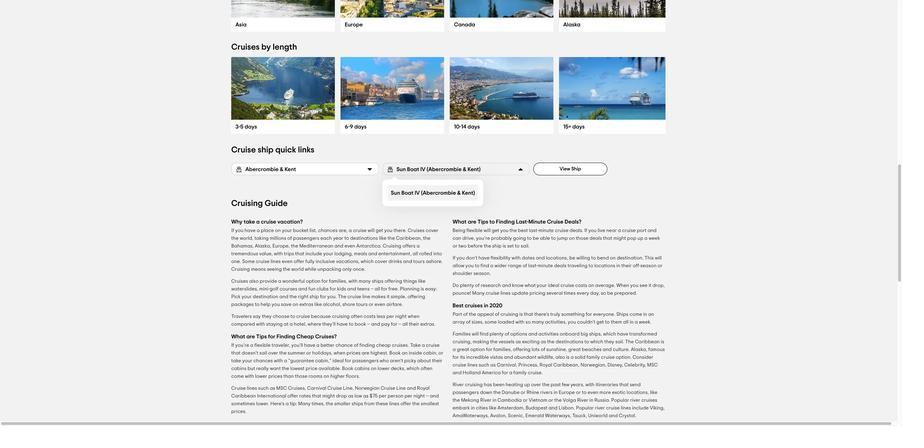 Task type: locate. For each thing, give the bounding box(es) containing it.
0 horizontal spatial tours
[[356, 303, 368, 308]]

or
[[453, 244, 458, 249], [658, 264, 663, 269], [369, 303, 374, 308], [306, 351, 311, 356], [439, 351, 444, 356], [521, 391, 526, 396], [576, 391, 581, 396], [523, 399, 528, 403], [549, 399, 554, 403]]

3-5 days link
[[236, 124, 257, 130]]

kent) inside dropdown button
[[468, 167, 481, 172]]

days
[[245, 124, 257, 130], [354, 124, 367, 130], [468, 124, 480, 130], [573, 124, 585, 130]]

if inside if you're a flexible traveler, you'll have a better chance of finding cheap cruises. take a cruise that doesn't sail over the summer or holidays, when prices are highest. book an inside cabin, or take your chances with a "guarantee cabin," ideal for passengers who aren't picky about their cabins but really want the lowest price available. book cabins on lower decks, which often come with lower prices than those rooms on higher floors.
[[231, 344, 234, 348]]

0 vertical spatial ships
[[372, 279, 384, 284]]

sail. inside families will find plenty of options and activities onboard big ships, which have transformed cruising, making the vessels as exciting as the destinations to which they sail. the caribbean is a great option for families, offering lots of sunshine, great beaches and culture. alaska, famous for its incredible vistas and abundant wildlife, also is a solid family cruise option. consider cruise lines such as carnival, princess, royal caribbean, norwegian, disney, celebrity, msc and holland america for a family cruise.
[[616, 340, 625, 345]]

ships inside cruises also provide a wonderful option for families, with many ships offering things like waterslides, mini-golf courses and fun clubs for kids and teens -- all for free. planning is easy: pick your destination and the right ship for you. the cruise line makes it simple, offering packages to help you save on extras like alcohol, shore tours or even airfare.
[[372, 279, 384, 284]]

cruise up pop
[[622, 229, 636, 233]]

1 horizontal spatial river
[[481, 399, 492, 403]]

caribbean down transformed
[[635, 340, 660, 345]]

0 vertical spatial sail.
[[521, 244, 530, 249]]

days for 6-9 days
[[354, 124, 367, 130]]

cruising up entertainment,
[[383, 244, 402, 249]]

tours down line at the left bottom of page
[[356, 303, 368, 308]]

cruise ship quick links
[[231, 146, 315, 154]]

tips for to
[[478, 219, 489, 225]]

ship down fun
[[310, 295, 319, 300]]

1 vertical spatial destinations
[[556, 340, 584, 345]]

0 horizontal spatial get
[[376, 229, 383, 233]]

get inside being flexible will get you the best last-minute cruise deals. if you live near a cruise port and can drive, you're probably going to be able to jump on those deals that might pop up a week or two before the ship is set to sail.
[[492, 229, 499, 233]]

alaska, inside families will find plenty of options and activities onboard big ships, which have transformed cruising, making the vessels as exciting as the destinations to which they sail. the caribbean is a great option for families, offering lots of sunshine, great beaches and culture. alaska, famous for its incredible vistas and abundant wildlife, also is a solid family cruise option. consider cruise lines such as carnival, princess, royal caribbean, norwegian, disney, celebrity, msc and holland america for a family cruise.
[[631, 348, 648, 353]]

into
[[434, 252, 442, 257]]

1 horizontal spatial night
[[414, 394, 425, 399]]

1 horizontal spatial ships
[[372, 279, 384, 284]]

like inside if you have a place on your bucket list, chances are, a cruise will get you there. cruises cover the world, taking millions of passengers each year to destinations like the caribbean, the bahamas, alaska, europe, the mediterranean and even antarctica. cruising offers a tremendous value, with trips that include your lodging, meals and entertainment, all rolled into one. some cruise lines even offer fully inclusive vacations, which cover drinks and tours ashore. cruising means seeing the world while unpacking only once.
[[379, 236, 387, 241]]

an up the week.
[[649, 312, 654, 317]]

destinations inside families will find plenty of options and activities onboard big ships, which have transformed cruising, making the vessels as exciting as the destinations to which they sail. the caribbean is a great option for families, offering lots of sunshine, great beaches and culture. alaska, famous for its incredible vistas and abundant wildlife, also is a solid family cruise option. consider cruise lines such as carnival, princess, royal caribbean, norwegian, disney, celebrity, msc and holland america for a family cruise.
[[556, 340, 584, 345]]

when down planning on the bottom left of page
[[408, 315, 420, 320]]

for inside part of the appeal of cruising is that there's truly something for everyone. ships come in an array of sizes, some loaded with so many activities, you couldn't get to them all in a week.
[[586, 312, 592, 317]]

find up 'making'
[[480, 332, 489, 337]]

drinks
[[389, 260, 402, 265]]

2 vertical spatial passengers
[[453, 391, 479, 396]]

1 horizontal spatial take
[[244, 219, 255, 225]]

those inside being flexible will get you the best last-minute cruise deals. if you live near a cruise port and can drive, you're probably going to be able to jump on those deals that might pop up a week or two before the ship is set to sail.
[[576, 236, 589, 241]]

offering up abundant
[[513, 348, 531, 353]]

and up week
[[648, 229, 657, 233]]

1 horizontal spatial book
[[390, 351, 401, 356]]

cruises for cruises by length
[[231, 43, 260, 51]]

with inside cruises also provide a wonderful option for families, with many ships offering things like waterslides, mini-golf courses and fun clubs for kids and teens -- all for free. planning is easy: pick your destination and the right ship for you. the cruise line makes it simple, offering packages to help you save on extras like alcohol, shore tours or even airfare.
[[349, 279, 358, 284]]

0 vertical spatial find
[[481, 264, 489, 269]]

0 vertical spatial are
[[468, 219, 477, 225]]

the left world
[[283, 267, 290, 272]]

3 days from the left
[[468, 124, 480, 130]]

come down doesn't
[[231, 375, 244, 380]]

caribbean, inside families will find plenty of options and activities onboard big ships, which have transformed cruising, making the vessels as exciting as the destinations to which they sail. the caribbean is a great option for families, offering lots of sunshine, great beaches and culture. alaska, famous for its incredible vistas and abundant wildlife, also is a solid family cruise option. consider cruise lines such as carnival, princess, royal caribbean, norwegian, disney, celebrity, msc and holland america for a family cruise.
[[554, 363, 580, 368]]

some
[[485, 320, 497, 325]]

on up day, on the bottom
[[589, 284, 594, 289]]

1 vertical spatial cruises
[[408, 229, 425, 233]]

tours inside if you have a place on your bucket list, chances are, a cruise will get you there. cruises cover the world, taking millions of passengers each year to destinations like the caribbean, the bahamas, alaska, europe, the mediterranean and even antarctica. cruising offers a tremendous value, with trips that include your lodging, meals and entertainment, all rolled into one. some cruise lines even offer fully inclusive vacations, which cover drinks and tours ashore. cruising means seeing the world while unpacking only once.
[[413, 260, 425, 265]]

and right 'line'
[[407, 387, 416, 392]]

days for 3-5 days
[[245, 124, 257, 130]]

0 vertical spatial flexible
[[467, 229, 483, 233]]

flexible inside being flexible will get you the best last-minute cruise deals. if you live near a cruise port and can drive, you're probably going to be able to jump on those deals that might pop up a week or two before the ship is set to sail.
[[467, 229, 483, 233]]

15+ days link
[[564, 124, 585, 130]]

able
[[540, 236, 550, 241]]

offering down planning on the bottom left of page
[[408, 295, 425, 300]]

destinations inside if you have a place on your bucket list, chances are, a cruise will get you there. cruises cover the world, taking millions of passengers each year to destinations like the caribbean, the bahamas, alaska, europe, the mediterranean and even antarctica. cruising offers a tremendous value, with trips that include your lodging, meals and entertainment, all rolled into one. some cruise lines even offer fully inclusive vacations, which cover drinks and tours ashore. cruising means seeing the world while unpacking only once.
[[350, 236, 378, 241]]

0 vertical spatial popular
[[612, 399, 630, 403]]

book up aren't
[[390, 351, 401, 356]]

options
[[511, 332, 528, 337]]

and up right at the bottom of the page
[[299, 287, 308, 292]]

3-5 days
[[236, 124, 257, 130]]

1 horizontal spatial option
[[471, 348, 485, 353]]

or down line at the left bottom of page
[[369, 303, 374, 308]]

2 horizontal spatial their
[[622, 264, 632, 269]]

locations, inside if you don't have flexibility with dates and locations, be willing to bend on destination. this will allow you to find a wider range of last-minute deals traveling to locations in their off-season or shoulder season.
[[546, 256, 569, 261]]

caribbean inside cruise lines such as msc cruises, carnival cruise line, norwegian cruise line and royal caribbean international offer rates that might drop as low as $75 per person per night -- and sometimes lower. here's a tip: many times, the smaller ships from these lines offer the smallest prices.
[[231, 394, 256, 399]]

great
[[457, 348, 470, 353], [569, 348, 581, 353]]

2 horizontal spatial be
[[608, 291, 613, 296]]

wonderful
[[283, 279, 305, 284]]

0 horizontal spatial option
[[306, 279, 321, 284]]

of inside if you have a place on your bucket list, chances are, a cruise will get you there. cruises cover the world, taking millions of passengers each year to destinations like the caribbean, the bahamas, alaska, europe, the mediterranean and even antarctica. cruising offers a tremendous value, with trips that include your lodging, meals and entertainment, all rolled into one. some cruise lines even offer fully inclusive vacations, which cover drinks and tours ashore. cruising means seeing the world while unpacking only once.
[[288, 236, 292, 241]]

best
[[453, 303, 464, 309]]

live
[[598, 229, 606, 233]]

1 vertical spatial include
[[632, 406, 649, 411]]

caribbean up 'sometimes'
[[231, 394, 256, 399]]

locations, inside river cruising has been heating up over the past few years, with itineraries that send passengers down the danube or rhine rivers in europe or to even more exotic locations, like the mekong river in cambodia or vietnam or the volga river in russia. popular river cruises embark in cities like amsterdam, budapest and lisbon. popular river cruise lines include viking, amawaterways, avalon, scenic, emerald waterways, tauck, uniworld and crystal.
[[627, 391, 649, 396]]

1 horizontal spatial up
[[638, 236, 644, 241]]

you're
[[476, 236, 490, 241], [235, 344, 249, 348]]

0 horizontal spatial finding
[[277, 334, 295, 340]]

higher
[[331, 375, 345, 380]]

0 horizontal spatial passengers
[[293, 236, 319, 241]]

avalon,
[[490, 414, 507, 419]]

0 horizontal spatial what
[[231, 334, 245, 340]]

0 vertical spatial when
[[408, 315, 420, 320]]

many up teens
[[359, 279, 371, 284]]

is left set
[[503, 244, 506, 249]]

if up allow
[[453, 256, 456, 261]]

have inside families will find plenty of options and activities onboard big ships, which have transformed cruising, making the vessels as exciting as the destinations to which they sail. the caribbean is a great option for families, offering lots of sunshine, great beaches and culture. alaska, famous for its incredible vistas and abundant wildlife, also is a solid family cruise option. consider cruise lines such as carnival, princess, royal caribbean, norwegian, disney, celebrity, msc and holland america for a family cruise.
[[618, 332, 629, 337]]

a inside part of the appeal of cruising is that there's truly something for everyone. ships come in an array of sizes, some loaded with so many activities, you couldn't get to them all in a week.
[[635, 320, 638, 325]]

or down years,
[[576, 391, 581, 396]]

destination.
[[617, 256, 644, 261]]

ships
[[372, 279, 384, 284], [352, 402, 363, 407]]

0 vertical spatial royal
[[540, 363, 553, 368]]

deals inside if you don't have flexibility with dates and locations, be willing to bend on destination. this will allow you to find a wider range of last-minute deals traveling to locations in their off-season or shoulder season.
[[554, 264, 567, 269]]

sun
[[397, 167, 406, 172], [391, 190, 400, 196]]

be
[[533, 236, 539, 241], [570, 256, 576, 261], [608, 291, 613, 296]]

river right volga in the right bottom of the page
[[577, 399, 589, 403]]

1 horizontal spatial are
[[362, 351, 370, 356]]

there.
[[394, 229, 407, 233]]

0 horizontal spatial ship
[[258, 146, 274, 154]]

1 vertical spatial often
[[421, 367, 433, 372]]

2 vertical spatial are
[[362, 351, 370, 356]]

on
[[275, 229, 281, 233], [569, 236, 575, 241], [610, 256, 616, 261], [589, 284, 594, 289], [293, 303, 299, 308], [371, 367, 377, 372], [324, 375, 329, 380]]

bend
[[597, 256, 609, 261]]

some
[[242, 260, 255, 265]]

cabin,"
[[315, 359, 332, 364]]

0 horizontal spatial royal
[[417, 387, 430, 392]]

1 vertical spatial option
[[471, 348, 485, 353]]

1 vertical spatial flexible
[[255, 344, 271, 348]]

night inside cruise lines such as msc cruises, carnival cruise line, norwegian cruise line and royal caribbean international offer rates that might drop as low as $75 per person per night -- and sometimes lower. here's a tip: many times, the smaller ships from these lines offer the smallest prices.
[[414, 394, 425, 399]]

0 horizontal spatial &
[[280, 167, 284, 172]]

night inside travelers say they choose to cruise because cruising often costs less per night when compared with staying at a hotel, where they'll have to book -- and pay for -- all their extras.
[[395, 315, 407, 320]]

sail. up culture.
[[616, 340, 625, 345]]

0 vertical spatial often
[[351, 315, 363, 320]]

to up 'season.' at the right bottom of the page
[[475, 264, 480, 269]]

pricing
[[530, 291, 546, 296]]

links
[[298, 146, 315, 154]]

include inside river cruising has been heating up over the past few years, with itineraries that send passengers down the danube or rhine rivers in europe or to even more exotic locations, like the mekong river in cambodia or vietnam or the volga river in russia. popular river cruises embark in cities like amsterdam, budapest and lisbon. popular river cruise lines include viking, amawaterways, avalon, scenic, emerald waterways, tauck, uniworld and crystal.
[[632, 406, 649, 411]]

staying
[[266, 322, 283, 327]]

(abercrombie inside dropdown button
[[427, 167, 462, 172]]

0 vertical spatial europe
[[345, 22, 363, 28]]

with inside travelers say they choose to cruise because cruising often costs less per night when compared with staying at a hotel, where they'll have to book -- and pay for -- all their extras.
[[256, 322, 265, 327]]

might inside being flexible will get you the best last-minute cruise deals. if you live near a cruise port and can drive, you're probably going to be able to jump on those deals that might pop up a week or two before the ship is set to sail.
[[614, 236, 626, 241]]

lines up seeing
[[271, 260, 281, 265]]

kent)
[[468, 167, 481, 172], [462, 190, 475, 196]]

cruise up cabin,
[[426, 344, 440, 348]]

with inside if you have a place on your bucket list, chances are, a cruise will get you there. cruises cover the world, taking millions of passengers each year to destinations like the caribbean, the bahamas, alaska, europe, the mediterranean and even antarctica. cruising offers a tremendous value, with trips that include your lodging, meals and entertainment, all rolled into one. some cruise lines even offer fully inclusive vacations, which cover drinks and tours ashore. cruising means seeing the world while unpacking only once.
[[274, 252, 283, 257]]

1 horizontal spatial popular
[[612, 399, 630, 403]]

and up waterways,
[[549, 406, 558, 411]]

0 horizontal spatial tips
[[256, 334, 267, 340]]

1 vertical spatial cover
[[375, 260, 388, 265]]

of down 2020
[[495, 312, 500, 317]]

prices
[[347, 351, 361, 356], [268, 375, 283, 380]]

that inside if you're a flexible traveler, you'll have a better chance of finding cheap cruises. take a cruise that doesn't sail over the summer or holidays, when prices are highest. book an inside cabin, or take your chances with a "guarantee cabin," ideal for passengers who aren't picky about their cabins but really want the lowest price available. book cabins on lower decks, which often come with lower prices than those rooms on higher floors.
[[231, 351, 241, 356]]

1 vertical spatial their
[[409, 322, 420, 327]]

are for for
[[246, 334, 255, 340]]

those down deals.
[[576, 236, 589, 241]]

here's
[[270, 402, 285, 407]]

0 horizontal spatial the
[[338, 295, 347, 300]]

and inside "do plenty of research and know what your ideal cruise costs on average. when you see it drop, pounce! many cruise lines update pricing several times every day, so be prepared."
[[502, 284, 511, 289]]

river down "holland"
[[453, 383, 464, 388]]

be inside if you don't have flexibility with dates and locations, be willing to bend on destination. this will allow you to find a wider range of last-minute deals traveling to locations in their off-season or shoulder season.
[[570, 256, 576, 261]]

all down ships
[[623, 320, 629, 325]]

last- inside if you don't have flexibility with dates and locations, be willing to bend on destination. this will allow you to find a wider range of last-minute deals traveling to locations in their off-season or shoulder season.
[[528, 264, 538, 269]]

of down the dates
[[523, 264, 527, 269]]

& inside popup button
[[280, 167, 284, 172]]

0 vertical spatial boat
[[407, 167, 419, 172]]

river up uniworld at the bottom
[[595, 406, 605, 411]]

a inside travelers say they choose to cruise because cruising often costs less per night when compared with staying at a hotel, where they'll have to book -- and pay for -- all their extras.
[[290, 322, 293, 327]]

ships up makes
[[372, 279, 384, 284]]

it right "see"
[[649, 284, 652, 289]]

will inside being flexible will get you the best last-minute cruise deals. if you live near a cruise port and can drive, you're probably going to be able to jump on those deals that might pop up a week or two before the ship is set to sail.
[[484, 229, 491, 233]]

view ship button
[[534, 163, 608, 176]]

at
[[284, 322, 289, 327]]

to inside cruises also provide a wonderful option for families, with many ships offering things like waterslides, mini-golf courses and fun clubs for kids and teens -- all for free. planning is easy: pick your destination and the right ship for you. the cruise line makes it simple, offering packages to help you save on extras like alcohol, shore tours or even airfare.
[[255, 303, 260, 308]]

1 vertical spatial caribbean
[[231, 394, 256, 399]]

the down been
[[494, 391, 501, 396]]

1 horizontal spatial so
[[601, 291, 606, 296]]

1 horizontal spatial royal
[[540, 363, 553, 368]]

chances
[[318, 229, 338, 233], [254, 359, 273, 364]]

caribbean inside families will find plenty of options and activities onboard big ships, which have transformed cruising, making the vessels as exciting as the destinations to which they sail. the caribbean is a great option for families, offering lots of sunshine, great beaches and culture. alaska, famous for its incredible vistas and abundant wildlife, also is a solid family cruise option. consider cruise lines such as carnival, princess, royal caribbean, norwegian, disney, celebrity, msc and holland america for a family cruise.
[[635, 340, 660, 345]]

last- inside being flexible will get you the best last-minute cruise deals. if you live near a cruise port and can drive, you're probably going to be able to jump on those deals that might pop up a week or two before the ship is set to sail.
[[529, 229, 539, 233]]

2 vertical spatial offering
[[513, 348, 531, 353]]

1 vertical spatial those
[[295, 375, 308, 380]]

when inside if you're a flexible traveler, you'll have a better chance of finding cheap cruises. take a cruise that doesn't sail over the summer or holidays, when prices are highest. book an inside cabin, or take your chances with a "guarantee cabin," ideal for passengers who aren't picky about their cabins but really want the lowest price available. book cabins on lower decks, which often come with lower prices than those rooms on higher floors.
[[334, 351, 346, 356]]

ship
[[572, 167, 581, 172]]

1 horizontal spatial often
[[421, 367, 433, 372]]

to down the big on the right bottom of the page
[[585, 340, 590, 345]]

cruises up the appeal
[[465, 303, 483, 309]]

for left its
[[453, 356, 459, 360]]

cover left drinks
[[375, 260, 388, 265]]

1 horizontal spatial over
[[531, 383, 541, 388]]

it
[[649, 284, 652, 289], [387, 295, 390, 300]]

1 cabins from the left
[[231, 367, 247, 372]]

finding up traveler, on the bottom left
[[277, 334, 295, 340]]

night down 'airfare.'
[[395, 315, 407, 320]]

range
[[508, 264, 522, 269]]

entertainment,
[[379, 252, 412, 257]]

are for to
[[468, 219, 477, 225]]

on up millions
[[275, 229, 281, 233]]

0 horizontal spatial also
[[249, 279, 259, 284]]

cabins
[[231, 367, 247, 372], [355, 367, 370, 372]]

of inside if you're a flexible traveler, you'll have a better chance of finding cheap cruises. take a cruise that doesn't sail over the summer or holidays, when prices are highest. book an inside cabin, or take your chances with a "guarantee cabin," ideal for passengers who aren't picky about their cabins but really want the lowest price available. book cabins on lower decks, which often come with lower prices than those rooms on higher floors.
[[354, 344, 359, 348]]

on inside cruises also provide a wonderful option for families, with many ships offering things like waterslides, mini-golf courses and fun clubs for kids and teens -- all for free. planning is easy: pick your destination and the right ship for you. the cruise line makes it simple, offering packages to help you save on extras like alcohol, shore tours or even airfare.
[[293, 303, 299, 308]]

2 vertical spatial ship
[[310, 295, 319, 300]]

vessels
[[499, 340, 515, 345]]

0 horizontal spatial families,
[[329, 279, 348, 284]]

0 horizontal spatial iv
[[415, 190, 420, 196]]

cruises?
[[315, 334, 337, 340]]

or right cabin,
[[439, 351, 444, 356]]

finding for cheap
[[277, 334, 295, 340]]

many down rates on the left of the page
[[298, 402, 311, 407]]

your down waterslides,
[[242, 295, 252, 300]]

you'll
[[292, 344, 303, 348]]

find up 'season.' at the right bottom of the page
[[481, 264, 489, 269]]

get inside if you have a place on your bucket list, chances are, a cruise will get you there. cruises cover the world, taking millions of passengers each year to destinations like the caribbean, the bahamas, alaska, europe, the mediterranean and even antarctica. cruising offers a tremendous value, with trips that include your lodging, meals and entertainment, all rolled into one. some cruise lines even offer fully inclusive vacations, which cover drinks and tours ashore. cruising means seeing the world while unpacking only once.
[[376, 229, 383, 233]]

1 horizontal spatial iv
[[421, 167, 426, 172]]

ideal inside "do plenty of research and know what your ideal cruise costs on average. when you see it drop, pounce! many cruise lines update pricing several times every day, so be prepared."
[[548, 284, 560, 289]]

cruising inside part of the appeal of cruising is that there's truly something for everyone. ships come in an array of sizes, some loaded with so many activities, you couldn't get to them all in a week.
[[501, 312, 519, 317]]

1 horizontal spatial costs
[[576, 284, 588, 289]]

to inside if you have a place on your bucket list, chances are, a cruise will get you there. cruises cover the world, taking millions of passengers each year to destinations like the caribbean, the bahamas, alaska, europe, the mediterranean and even antarctica. cruising offers a tremendous value, with trips that include your lodging, meals and entertainment, all rolled into one. some cruise lines even offer fully inclusive vacations, which cover drinks and tours ashore. cruising means seeing the world while unpacking only once.
[[345, 236, 349, 241]]

1 horizontal spatial cruises
[[642, 399, 658, 403]]

disney,
[[608, 363, 624, 368]]

trips
[[284, 252, 294, 257]]

offer inside if you have a place on your bucket list, chances are, a cruise will get you there. cruises cover the world, taking millions of passengers each year to destinations like the caribbean, the bahamas, alaska, europe, the mediterranean and even antarctica. cruising offers a tremendous value, with trips that include your lodging, meals and entertainment, all rolled into one. some cruise lines even offer fully inclusive vacations, which cover drinks and tours ashore. cruising means seeing the world while unpacking only once.
[[294, 260, 305, 265]]

ashore.
[[426, 260, 443, 265]]

port
[[637, 229, 647, 233]]

heating
[[506, 383, 523, 388]]

value,
[[259, 252, 273, 257]]

1 vertical spatial what
[[231, 334, 245, 340]]

1 vertical spatial many
[[298, 402, 311, 407]]

week
[[649, 236, 660, 241]]

europe link
[[345, 22, 363, 28]]

be left able
[[533, 236, 539, 241]]

0 horizontal spatial take
[[231, 359, 241, 364]]

2 days from the left
[[354, 124, 367, 130]]

0 horizontal spatial cover
[[375, 260, 388, 265]]

1 horizontal spatial those
[[576, 236, 589, 241]]

a inside if you don't have flexibility with dates and locations, be willing to bend on destination. this will allow you to find a wider range of last-minute deals traveling to locations in their off-season or shoulder season.
[[491, 264, 494, 269]]

caribbean, up offers
[[396, 236, 422, 241]]

if for or
[[231, 344, 234, 348]]

which down picky
[[407, 367, 420, 372]]

sunshine,
[[547, 348, 568, 353]]

and inside travelers say they choose to cruise because cruising often costs less per night when compared with staying at a hotel, where they'll have to book -- and pay for -- all their extras.
[[371, 322, 380, 327]]

for up clubs
[[322, 279, 328, 284]]

will inside families will find plenty of options and activities onboard big ships, which have transformed cruising, making the vessels as exciting as the destinations to which they sail. the caribbean is a great option for families, offering lots of sunshine, great beaches and culture. alaska, famous for its incredible vistas and abundant wildlife, also is a solid family cruise option. consider cruise lines such as carnival, princess, royal caribbean, norwegian, disney, celebrity, msc and holland america for a family cruise.
[[472, 332, 479, 337]]

which down meals
[[361, 260, 374, 265]]

that
[[603, 236, 613, 241], [295, 252, 305, 257], [524, 312, 533, 317], [231, 351, 241, 356], [620, 383, 629, 388], [312, 394, 321, 399]]

that down "near"
[[603, 236, 613, 241]]

0 vertical spatial plenty
[[460, 284, 474, 289]]

in up the week.
[[644, 312, 648, 317]]

0 vertical spatial caribbean,
[[396, 236, 422, 241]]

of right part
[[463, 312, 468, 317]]

is up options
[[520, 312, 523, 317]]

has
[[484, 383, 492, 388]]

0 horizontal spatial offering
[[385, 279, 402, 284]]

but
[[248, 367, 255, 372]]

1 horizontal spatial destinations
[[556, 340, 584, 345]]

tours
[[413, 260, 425, 265], [356, 303, 368, 308]]

costs inside "do plenty of research and know what your ideal cruise costs on average. when you see it drop, pounce! many cruise lines update pricing several times every day, so be prepared."
[[576, 284, 588, 289]]

cover up into
[[426, 229, 439, 233]]

take inside if you're a flexible traveler, you'll have a better chance of finding cheap cruises. take a cruise that doesn't sail over the summer or holidays, when prices are highest. book an inside cabin, or take your chances with a "guarantee cabin," ideal for passengers who aren't picky about their cabins but really want the lowest price available. book cabins on lower decks, which often come with lower prices than those rooms on higher floors.
[[231, 359, 241, 364]]

is inside part of the appeal of cruising is that there's truly something for everyone. ships come in an array of sizes, some loaded with so many activities, you couldn't get to them all in a week.
[[520, 312, 523, 317]]

the up trips
[[291, 244, 298, 249]]

1 vertical spatial offering
[[408, 295, 425, 300]]

on inside being flexible will get you the best last-minute cruise deals. if you live near a cruise port and can drive, you're probably going to be able to jump on those deals that might pop up a week or two before the ship is set to sail.
[[569, 236, 575, 241]]

0 vertical spatial those
[[576, 236, 589, 241]]

have down them
[[618, 332, 629, 337]]

send
[[630, 383, 641, 388]]

0 horizontal spatial flexible
[[255, 344, 271, 348]]

tours down rolled
[[413, 260, 425, 265]]

0 horizontal spatial are
[[246, 334, 255, 340]]

to right year at left bottom
[[345, 236, 349, 241]]

lines inside river cruising has been heating up over the past few years, with itineraries that send passengers down the danube or rhine rivers in europe or to even more exotic locations, like the mekong river in cambodia or vietnam or the volga river in russia. popular river cruises embark in cities like amsterdam, budapest and lisbon. popular river cruise lines include viking, amawaterways, avalon, scenic, emerald waterways, tauck, uniworld and crystal.
[[621, 406, 631, 411]]

chances down sail
[[254, 359, 273, 364]]

transformed
[[630, 332, 657, 337]]

their inside if you don't have flexibility with dates and locations, be willing to bend on destination. this will allow you to find a wider range of last-minute deals traveling to locations in their off-season or shoulder season.
[[622, 264, 632, 269]]

on down deals.
[[569, 236, 575, 241]]

0 vertical spatial deals
[[590, 236, 602, 241]]

part
[[453, 312, 462, 317]]

also
[[249, 279, 259, 284], [556, 356, 565, 360]]

cruise up being flexible will get you the best last-minute cruise deals. if you live near a cruise port and can drive, you're probably going to be able to jump on those deals that might pop up a week or two before the ship is set to sail.
[[547, 219, 564, 225]]

on inside if you have a place on your bucket list, chances are, a cruise will get you there. cruises cover the world, taking millions of passengers each year to destinations like the caribbean, the bahamas, alaska, europe, the mediterranean and even antarctica. cruising offers a tremendous value, with trips that include your lodging, meals and entertainment, all rolled into one. some cruise lines even offer fully inclusive vacations, which cover drinks and tours ashore. cruising means seeing the world while unpacking only once.
[[275, 229, 281, 233]]

will
[[368, 229, 375, 233], [484, 229, 491, 233], [655, 256, 662, 261], [472, 332, 479, 337]]

royal down wildlife,
[[540, 363, 553, 368]]

0 horizontal spatial such
[[258, 387, 269, 392]]

they inside families will find plenty of options and activities onboard big ships, which have transformed cruising, making the vessels as exciting as the destinations to which they sail. the caribbean is a great option for families, offering lots of sunshine, great beaches and culture. alaska, famous for its incredible vistas and abundant wildlife, also is a solid family cruise option. consider cruise lines such as carnival, princess, royal caribbean, norwegian, disney, celebrity, msc and holland america for a family cruise.
[[605, 340, 615, 345]]

cities
[[476, 406, 488, 411]]

offer up world
[[294, 260, 305, 265]]

when
[[617, 284, 630, 289]]

free.
[[389, 287, 399, 292]]

of up europe,
[[288, 236, 292, 241]]

waterways,
[[545, 414, 572, 419]]

you left there.
[[384, 229, 393, 233]]

1 days from the left
[[245, 124, 257, 130]]

1 horizontal spatial plenty
[[490, 332, 504, 337]]

such inside cruise lines such as msc cruises, carnival cruise line, norwegian cruise line and royal caribbean international offer rates that might drop as low as $75 per person per night -- and sometimes lower. here's a tip: many times, the smaller ships from these lines offer the smallest prices.
[[258, 387, 269, 392]]

being
[[453, 229, 466, 233]]

cruising
[[231, 200, 263, 208], [383, 244, 402, 249], [231, 267, 250, 272]]

0 horizontal spatial night
[[395, 315, 407, 320]]

0 vertical spatial the
[[338, 295, 347, 300]]

0 horizontal spatial ideal
[[333, 359, 344, 364]]

0 vertical spatial such
[[479, 363, 490, 368]]

about
[[418, 359, 431, 364]]

you up probably
[[501, 229, 509, 233]]

0 vertical spatial locations,
[[546, 256, 569, 261]]

can
[[453, 236, 462, 241]]

ideal
[[548, 284, 560, 289], [333, 359, 344, 364]]

0 vertical spatial ideal
[[548, 284, 560, 289]]

2 vertical spatial their
[[432, 359, 443, 364]]

for inside travelers say they choose to cruise because cruising often costs less per night when compared with staying at a hotel, where they'll have to book -- and pay for -- all their extras.
[[391, 322, 398, 327]]

often inside if you're a flexible traveler, you'll have a better chance of finding cheap cruises. take a cruise that doesn't sail over the summer or holidays, when prices are highest. book an inside cabin, or take your chances with a "guarantee cabin," ideal for passengers who aren't picky about their cabins but really want the lowest price available. book cabins on lower decks, which often come with lower prices than those rooms on higher floors.
[[421, 367, 433, 372]]

sail. down going
[[521, 244, 530, 249]]

1 vertical spatial popular
[[576, 406, 594, 411]]

plenty up vessels
[[490, 332, 504, 337]]

chances inside if you have a place on your bucket list, chances are, a cruise will get you there. cruises cover the world, taking millions of passengers each year to destinations like the caribbean, the bahamas, alaska, europe, the mediterranean and even antarctica. cruising offers a tremendous value, with trips that include your lodging, meals and entertainment, all rolled into one. some cruise lines even offer fully inclusive vacations, which cover drinks and tours ashore. cruising means seeing the world while unpacking only once.
[[318, 229, 338, 233]]

finding for last-
[[496, 219, 515, 225]]

msc
[[648, 363, 658, 368], [276, 387, 287, 392]]

world,
[[240, 236, 254, 241]]

the left vessels
[[490, 340, 498, 345]]

1 horizontal spatial be
[[570, 256, 576, 261]]

1 vertical spatial you're
[[235, 344, 249, 348]]

1 vertical spatial be
[[570, 256, 576, 261]]

0 vertical spatial they
[[262, 315, 272, 320]]

0 vertical spatial passengers
[[293, 236, 319, 241]]

lines inside "do plenty of research and know what your ideal cruise costs on average. when you see it drop, pounce! many cruise lines update pricing several times every day, so be prepared."
[[501, 291, 511, 296]]

1 vertical spatial locations,
[[627, 391, 649, 396]]

what down compared
[[231, 334, 245, 340]]

1 horizontal spatial caribbean,
[[554, 363, 580, 368]]

their inside travelers say they choose to cruise because cruising often costs less per night when compared with staying at a hotel, where they'll have to book -- and pay for -- all their extras.
[[409, 322, 420, 327]]

activities
[[539, 332, 559, 337]]

solid
[[575, 356, 586, 360]]

1 vertical spatial an
[[402, 351, 408, 356]]

minute
[[539, 229, 554, 233], [538, 264, 553, 269]]

and inside if you don't have flexibility with dates and locations, be willing to bend on destination. this will allow you to find a wider range of last-minute deals traveling to locations in their off-season or shoulder season.
[[536, 256, 545, 261]]

with right years,
[[586, 383, 595, 388]]

cruises for cruises also provide a wonderful option for families, with many ships offering things like waterslides, mini-golf courses and fun clubs for kids and teens -- all for free. planning is easy: pick your destination and the right ship for you. the cruise line makes it simple, offering packages to help you save on extras like alcohol, shore tours or even airfare.
[[231, 279, 248, 284]]

might left drop
[[323, 394, 335, 399]]

2 vertical spatial be
[[608, 291, 613, 296]]

0 horizontal spatial destinations
[[350, 236, 378, 241]]

days right 5
[[245, 124, 257, 130]]

caribbean,
[[396, 236, 422, 241], [554, 363, 580, 368]]

cruise up 'sometimes'
[[231, 387, 246, 392]]

cruises also provide a wonderful option for families, with many ships offering things like waterslides, mini-golf courses and fun clubs for kids and teens -- all for free. planning is easy: pick your destination and the right ship for you. the cruise line makes it simple, offering packages to help you save on extras like alcohol, shore tours or even airfare.
[[231, 279, 437, 308]]

if down why
[[231, 229, 234, 233]]

1 horizontal spatial they
[[605, 340, 615, 345]]

are down compared
[[246, 334, 255, 340]]

cruise inside if you're a flexible traveler, you'll have a better chance of finding cheap cruises. take a cruise that doesn't sail over the summer or holidays, when prices are highest. book an inside cabin, or take your chances with a "guarantee cabin," ideal for passengers who aren't picky about their cabins but really want the lowest price available. book cabins on lower decks, which often come with lower prices than those rooms on higher floors.
[[426, 344, 440, 348]]

your inside "do plenty of research and know what your ideal cruise costs on average. when you see it drop, pounce! many cruise lines update pricing several times every day, so be prepared."
[[537, 284, 547, 289]]

wildlife,
[[538, 356, 555, 360]]

the up the 'embark'
[[453, 399, 460, 403]]

over inside river cruising has been heating up over the past few years, with itineraries that send passengers down the danube or rhine rivers in europe or to even more exotic locations, like the mekong river in cambodia or vietnam or the volga river in russia. popular river cruises embark in cities like amsterdam, budapest and lisbon. popular river cruise lines include viking, amawaterways, avalon, scenic, emerald waterways, tauck, uniworld and crystal.
[[531, 383, 541, 388]]

that inside if you have a place on your bucket list, chances are, a cruise will get you there. cruises cover the world, taking millions of passengers each year to destinations like the caribbean, the bahamas, alaska, europe, the mediterranean and even antarctica. cruising offers a tremendous value, with trips that include your lodging, meals and entertainment, all rolled into one. some cruise lines even offer fully inclusive vacations, which cover drinks and tours ashore. cruising means seeing the world while unpacking only once.
[[295, 252, 305, 257]]

last-
[[516, 219, 529, 225]]

ship inside cruises also provide a wonderful option for families, with many ships offering things like waterslides, mini-golf courses and fun clubs for kids and teens -- all for free. planning is easy: pick your destination and the right ship for you. the cruise line makes it simple, offering packages to help you save on extras like alcohol, shore tours or even airfare.
[[310, 295, 319, 300]]

do plenty of research and know what your ideal cruise costs on average. when you see it drop, pounce! many cruise lines update pricing several times every day, so be prepared.
[[453, 284, 665, 296]]

drive,
[[463, 236, 475, 241]]

0 horizontal spatial so
[[526, 320, 531, 325]]

you down something
[[568, 320, 576, 325]]

cruise up hotel,
[[296, 315, 310, 320]]

deals
[[590, 236, 602, 241], [554, 264, 567, 269]]

mediterranean
[[300, 244, 334, 249]]

0 horizontal spatial book
[[342, 367, 354, 372]]

tauck,
[[573, 414, 587, 419]]

take
[[244, 219, 255, 225], [231, 359, 241, 364]]

have inside if you don't have flexibility with dates and locations, be willing to bend on destination. this will allow you to find a wider range of last-minute deals traveling to locations in their off-season or shoulder season.
[[479, 256, 490, 261]]

msc inside cruise lines such as msc cruises, carnival cruise line, norwegian cruise line and royal caribbean international offer rates that might drop as low as $75 per person per night -- and sometimes lower. here's a tip: many times, the smaller ships from these lines offer the smallest prices.
[[276, 387, 287, 392]]

day,
[[590, 291, 600, 296]]

many inside cruise lines such as msc cruises, carnival cruise line, norwegian cruise line and royal caribbean international offer rates that might drop as low as $75 per person per night -- and sometimes lower. here's a tip: many times, the smaller ships from these lines offer the smallest prices.
[[298, 402, 311, 407]]

even inside river cruising has been heating up over the past few years, with itineraries that send passengers down the danube or rhine rivers in europe or to even more exotic locations, like the mekong river in cambodia or vietnam or the volga river in russia. popular river cruises embark in cities like amsterdam, budapest and lisbon. popular river cruise lines include viking, amawaterways, avalon, scenic, emerald waterways, tauck, uniworld and crystal.
[[588, 391, 599, 396]]

do
[[453, 284, 459, 289]]

costs inside travelers say they choose to cruise because cruising often costs less per night when compared with staying at a hotel, where they'll have to book -- and pay for -- all their extras.
[[364, 315, 376, 320]]

for down "chance"
[[345, 359, 351, 364]]

their inside if you're a flexible traveler, you'll have a better chance of finding cheap cruises. take a cruise that doesn't sail over the summer or holidays, when prices are highest. book an inside cabin, or take your chances with a "guarantee cabin," ideal for passengers who aren't picky about their cabins but really want the lowest price available. book cabins on lower decks, which often come with lower prices than those rooms on higher floors.
[[432, 359, 443, 364]]

bahamas,
[[231, 244, 254, 249]]

minute
[[529, 219, 546, 225]]

0 vertical spatial lower
[[378, 367, 390, 372]]

if right deals.
[[585, 229, 588, 233]]

1 horizontal spatial what
[[453, 219, 467, 225]]

fully
[[306, 260, 315, 265]]

0 horizontal spatial plenty
[[460, 284, 474, 289]]



Task type: describe. For each thing, give the bounding box(es) containing it.
1 vertical spatial offer
[[288, 394, 298, 399]]

you up allow
[[457, 256, 465, 261]]

a inside cruises also provide a wonderful option for families, with many ships offering things like waterslides, mini-golf courses and fun clubs for kids and teens -- all for free. planning is easy: pick your destination and the right ship for you. the cruise line makes it simple, offering packages to help you save on extras like alcohol, shore tours or even airfare.
[[278, 279, 281, 284]]

and left "holland"
[[453, 371, 462, 376]]

1 horizontal spatial cover
[[426, 229, 439, 233]]

as down options
[[516, 340, 521, 345]]

the inside cruises also provide a wonderful option for families, with many ships offering things like waterslides, mini-golf courses and fun clubs for kids and teens -- all for free. planning is easy: pick your destination and the right ship for you. the cruise line makes it simple, offering packages to help you save on extras like alcohol, shore tours or even airfare.
[[290, 295, 297, 300]]

0 horizontal spatial cruises
[[465, 303, 483, 309]]

even down trips
[[282, 260, 293, 265]]

hotel,
[[294, 322, 307, 327]]

prepared.
[[615, 291, 637, 296]]

and right drinks
[[403, 260, 412, 265]]

families will find plenty of options and activities onboard big ships, which have transformed cruising, making the vessels as exciting as the destinations to which they sail. the caribbean is a great option for families, offering lots of sunshine, great beaches and culture. alaska, famous for its incredible vistas and abundant wildlife, also is a solid family cruise option. consider cruise lines such as carnival, princess, royal caribbean, norwegian, disney, celebrity, msc and holland america for a family cruise.
[[453, 332, 665, 376]]

you inside cruises also provide a wonderful option for families, with many ships offering things like waterslides, mini-golf courses and fun clubs for kids and teens -- all for free. planning is easy: pick your destination and the right ship for you. the cruise line makes it simple, offering packages to help you save on extras like alcohol, shore tours or even airfare.
[[272, 303, 280, 308]]

line
[[397, 387, 406, 392]]

cruising inside river cruising has been heating up over the past few years, with itineraries that send passengers down the danube or rhine rivers in europe or to even more exotic locations, like the mekong river in cambodia or vietnam or the volga river in russia. popular river cruises embark in cities like amsterdam, budapest and lisbon. popular river cruise lines include viking, amawaterways, avalon, scenic, emerald waterways, tauck, uniworld and crystal.
[[465, 383, 483, 388]]

or down rivers
[[549, 399, 554, 403]]

cruise down value,
[[256, 260, 270, 265]]

will inside if you have a place on your bucket list, chances are, a cruise will get you there. cruises cover the world, taking millions of passengers each year to destinations like the caribbean, the bahamas, alaska, europe, the mediterranean and even antarctica. cruising offers a tremendous value, with trips that include your lodging, meals and entertainment, all rolled into one. some cruise lines even offer fully inclusive vacations, which cover drinks and tours ashore. cruising means seeing the world while unpacking only once.
[[368, 229, 375, 233]]

cruise inside cruises also provide a wonderful option for families, with many ships offering things like waterslides, mini-golf courses and fun clubs for kids and teens -- all for free. planning is easy: pick your destination and the right ship for you. the cruise line makes it simple, offering packages to help you save on extras like alcohol, shore tours or even airfare.
[[348, 295, 361, 300]]

because
[[311, 315, 331, 320]]

to right going
[[527, 236, 532, 241]]

the inside part of the appeal of cruising is that there's truly something for everyone. ships come in an array of sizes, some loaded with so many activities, you couldn't get to them all in a week.
[[469, 312, 476, 317]]

0 horizontal spatial europe
[[345, 22, 363, 28]]

0 horizontal spatial river
[[453, 383, 464, 388]]

1 vertical spatial kent)
[[462, 190, 475, 196]]

cruise up disney,
[[601, 356, 615, 360]]

is left solid
[[566, 356, 570, 360]]

courses
[[280, 287, 297, 292]]

to down willing
[[589, 264, 594, 269]]

option inside cruises also provide a wonderful option for families, with many ships offering things like waterslides, mini-golf courses and fun clubs for kids and teens -- all for free. planning is easy: pick your destination and the right ship for you. the cruise line makes it simple, offering packages to help you save on extras like alcohol, shore tours or even airfare.
[[306, 279, 321, 284]]

per down 'line'
[[405, 394, 413, 399]]

lines down person
[[389, 402, 400, 407]]

off-
[[633, 264, 641, 269]]

ship inside being flexible will get you the best last-minute cruise deals. if you live near a cruise port and can drive, you're probably going to be able to jump on those deals that might pop up a week or two before the ship is set to sail.
[[492, 244, 502, 249]]

cruises,
[[288, 387, 306, 392]]

better
[[321, 344, 335, 348]]

your up inclusive
[[323, 252, 333, 257]]

what
[[525, 284, 536, 289]]

season.
[[474, 272, 491, 277]]

minute inside being flexible will get you the best last-minute cruise deals. if you live near a cruise port and can drive, you're probably going to be able to jump on those deals that might pop up a week or two before the ship is set to sail.
[[539, 229, 554, 233]]

0 horizontal spatial river
[[595, 406, 605, 411]]

0 vertical spatial offering
[[385, 279, 402, 284]]

if for bahamas,
[[231, 229, 234, 233]]

be inside being flexible will get you the best last-minute cruise deals. if you live near a cruise port and can drive, you're probably going to be able to jump on those deals that might pop up a week or two before the ship is set to sail.
[[533, 236, 539, 241]]

you down 'don't'
[[466, 264, 474, 269]]

with inside river cruising has been heating up over the past few years, with itineraries that send passengers down the danube or rhine rivers in europe or to even more exotic locations, like the mekong river in cambodia or vietnam or the volga river in russia. popular river cruises embark in cities like amsterdam, budapest and lisbon. popular river cruise lines include viking, amawaterways, avalon, scenic, emerald waterways, tauck, uniworld and crystal.
[[586, 383, 595, 388]]

2 cabins from the left
[[355, 367, 370, 372]]

to up probably
[[490, 219, 495, 225]]

pick
[[231, 295, 241, 300]]

you left live
[[589, 229, 597, 233]]

rolled
[[419, 252, 432, 257]]

the up rivers
[[543, 383, 550, 388]]

be inside "do plenty of research and know what your ideal cruise costs on average. when you see it drop, pounce! many cruise lines update pricing several times every day, so be prepared."
[[608, 291, 613, 296]]

of right lots
[[541, 348, 546, 353]]

1 horizontal spatial offering
[[408, 295, 425, 300]]

cruise down 5
[[231, 146, 256, 154]]

book
[[355, 322, 366, 327]]

don't
[[466, 256, 478, 261]]

so inside part of the appeal of cruising is that there's truly something for everyone. ships come in an array of sizes, some loaded with so many activities, you couldn't get to them all in a week.
[[526, 320, 531, 325]]

or inside if you don't have flexibility with dates and locations, be willing to bend on destination. this will allow you to find a wider range of last-minute deals traveling to locations in their off-season or shoulder season.
[[658, 264, 663, 269]]

if for off-
[[453, 256, 456, 261]]

when inside travelers say they choose to cruise because cruising often costs less per night when compared with staying at a hotel, where they'll have to book -- and pay for -- all their extras.
[[408, 315, 420, 320]]

rhine
[[527, 391, 540, 396]]

cruise up jump
[[555, 229, 569, 233]]

carnival,
[[497, 363, 518, 368]]

times,
[[312, 402, 325, 407]]

or inside cruises also provide a wonderful option for families, with many ships offering things like waterslides, mini-golf courses and fun clubs for kids and teens -- all for free. planning is easy: pick your destination and the right ship for you. the cruise line makes it simple, offering packages to help you save on extras like alcohol, shore tours or even airfare.
[[369, 303, 374, 308]]

sun inside dropdown button
[[397, 167, 406, 172]]

as down activities
[[541, 340, 546, 345]]

1 vertical spatial sun boat iv (abercrombie & kent)
[[391, 190, 475, 196]]

really
[[256, 367, 269, 372]]

down
[[480, 391, 492, 396]]

in up amawaterways,
[[471, 406, 475, 411]]

drop
[[336, 394, 347, 399]]

help
[[261, 303, 271, 308]]

which inside if you have a place on your bucket list, chances are, a cruise will get you there. cruises cover the world, taking millions of passengers each year to destinations like the caribbean, the bahamas, alaska, europe, the mediterranean and even antarctica. cruising offers a tremendous value, with trips that include your lodging, meals and entertainment, all rolled into one. some cruise lines even offer fully inclusive vacations, which cover drinks and tours ashore. cruising means seeing the world while unpacking only once.
[[361, 260, 374, 265]]

by
[[262, 43, 271, 51]]

cruises inside if you have a place on your bucket list, chances are, a cruise will get you there. cruises cover the world, taking millions of passengers each year to destinations like the caribbean, the bahamas, alaska, europe, the mediterranean and even antarctica. cruising offers a tremendous value, with trips that include your lodging, meals and entertainment, all rolled into one. some cruise lines even offer fully inclusive vacations, which cover drinks and tours ashore. cruising means seeing the world while unpacking only once.
[[408, 229, 425, 233]]

vacations,
[[336, 260, 360, 265]]

deals inside being flexible will get you the best last-minute cruise deals. if you live near a cruise port and can drive, you're probably going to be able to jump on those deals that might pop up a week or two before the ship is set to sail.
[[590, 236, 602, 241]]

have inside if you're a flexible traveler, you'll have a better chance of finding cheap cruises. take a cruise that doesn't sail over the summer or holidays, when prices are highest. book an inside cabin, or take your chances with a "guarantee cabin," ideal for passengers who aren't picky about their cabins but really want the lowest price available. book cabins on lower decks, which often come with lower prices than those rooms on higher floors.
[[304, 344, 315, 348]]

being flexible will get you the best last-minute cruise deals. if you live near a cruise port and can drive, you're probably going to be able to jump on those deals that might pop up a week or two before the ship is set to sail.
[[453, 229, 660, 249]]

extras
[[300, 303, 313, 308]]

to up hotel,
[[291, 315, 295, 320]]

to right set
[[515, 244, 520, 249]]

part of the appeal of cruising is that there's truly something for everyone. ships come in an array of sizes, some loaded with so many activities, you couldn't get to them all in a week.
[[453, 312, 654, 325]]

and up exciting
[[529, 332, 538, 337]]

all inside cruises also provide a wonderful option for families, with many ships offering things like waterslides, mini-golf courses and fun clubs for kids and teens -- all for free. planning is easy: pick your destination and the right ship for you. the cruise line makes it simple, offering packages to help you save on extras like alcohol, shore tours or even airfare.
[[375, 287, 380, 292]]

international
[[257, 394, 286, 399]]

even inside cruises also provide a wonderful option for families, with many ships offering things like waterslides, mini-golf courses and fun clubs for kids and teens -- all for free. planning is easy: pick your destination and the right ship for you. the cruise line makes it simple, offering packages to help you save on extras like alcohol, shore tours or even airfare.
[[375, 303, 386, 308]]

those inside if you're a flexible traveler, you'll have a better chance of finding cheap cruises. take a cruise that doesn't sail over the summer or holidays, when prices are highest. book an inside cabin, or take your chances with a "guarantee cabin," ideal for passengers who aren't picky about their cabins but really want the lowest price available. book cabins on lower decks, which often come with lower prices than those rooms on higher floors.
[[295, 375, 308, 380]]

emerald
[[526, 414, 544, 419]]

the inside cruises also provide a wonderful option for families, with many ships offering things like waterslides, mini-golf courses and fun clubs for kids and teens -- all for free. planning is easy: pick your destination and the right ship for you. the cruise line makes it simple, offering packages to help you save on extras like alcohol, shore tours or even airfare.
[[338, 295, 347, 300]]

tips for for
[[256, 334, 267, 340]]

come inside if you're a flexible traveler, you'll have a better chance of finding cheap cruises. take a cruise that doesn't sail over the summer or holidays, when prices are highest. book an inside cabin, or take your chances with a "guarantee cabin," ideal for passengers who aren't picky about their cabins but really want the lowest price available. book cabins on lower decks, which often come with lower prices than those rooms on higher floors.
[[231, 375, 244, 380]]

find inside families will find plenty of options and activities onboard big ships, which have transformed cruising, making the vessels as exciting as the destinations to which they sail. the caribbean is a great option for families, offering lots of sunshine, great beaches and culture. alaska, famous for its incredible vistas and abundant wildlife, also is a solid family cruise option. consider cruise lines such as carnival, princess, royal caribbean, norwegian, disney, celebrity, msc and holland america for a family cruise.
[[480, 332, 489, 337]]

0 horizontal spatial lower
[[255, 375, 267, 380]]

1 horizontal spatial lower
[[378, 367, 390, 372]]

for up you.
[[330, 287, 336, 292]]

or inside being flexible will get you the best last-minute cruise deals. if you live near a cruise port and can drive, you're probably going to be able to jump on those deals that might pop up a week or two before the ship is set to sail.
[[453, 244, 458, 249]]

1 horizontal spatial river
[[631, 399, 641, 403]]

are,
[[339, 229, 348, 233]]

why
[[231, 219, 243, 225]]

cruise up times
[[561, 284, 574, 289]]

1 vertical spatial family
[[514, 371, 527, 376]]

you inside "do plenty of research and know what your ideal cruise costs on average. when you see it drop, pounce! many cruise lines update pricing several times every day, so be prepared."
[[631, 284, 639, 289]]

even up lodging,
[[345, 244, 355, 249]]

the down what are tips to finding last-minute cruise deals?
[[510, 229, 517, 233]]

deals.
[[570, 229, 584, 233]]

that inside cruise lines such as msc cruises, carnival cruise line, norwegian cruise line and royal caribbean international offer rates that might drop as low as $75 per person per night -- and sometimes lower. here's a tip: many times, the smaller ships from these lines offer the smallest prices.
[[312, 394, 321, 399]]

and up the save
[[280, 295, 289, 300]]

that inside part of the appeal of cruising is that there's truly something for everyone. ships come in an array of sizes, some loaded with so many activities, you couldn't get to them all in a week.
[[524, 312, 533, 317]]

your inside if you're a flexible traveler, you'll have a better chance of finding cheap cruises. take a cruise that doesn't sail over the summer or holidays, when prices are highest. book an inside cabin, or take your chances with a "guarantee cabin," ideal for passengers who aren't picky about their cabins but really want the lowest price available. book cabins on lower decks, which often come with lower prices than those rooms on higher floors.
[[242, 359, 252, 364]]

it inside cruises also provide a wonderful option for families, with many ships offering things like waterslides, mini-golf courses and fun clubs for kids and teens -- all for free. planning is easy: pick your destination and the right ship for you. the cruise line makes it simple, offering packages to help you save on extras like alcohol, shore tours or even airfare.
[[387, 295, 390, 300]]

ships,
[[589, 332, 602, 337]]

for left free.
[[381, 287, 388, 292]]

like up avalon,
[[489, 406, 497, 411]]

the left volga in the right bottom of the page
[[555, 399, 562, 403]]

per inside travelers say they choose to cruise because cruising often costs less per night when compared with staying at a hotel, where they'll have to book -- and pay for -- all their extras.
[[387, 315, 394, 320]]

drop,
[[653, 284, 665, 289]]

to inside families will find plenty of options and activities onboard big ships, which have transformed cruising, making the vessels as exciting as the destinations to which they sail. the caribbean is a great option for families, offering lots of sunshine, great beaches and culture. alaska, famous for its incredible vistas and abundant wildlife, also is a solid family cruise option. consider cruise lines such as carnival, princess, royal caribbean, norwegian, disney, celebrity, msc and holland america for a family cruise.
[[585, 340, 590, 345]]

have inside if you have a place on your bucket list, chances are, a cruise will get you there. cruises cover the world, taking millions of passengers each year to destinations like the caribbean, the bahamas, alaska, europe, the mediterranean and even antarctica. cruising offers a tremendous value, with trips that include your lodging, meals and entertainment, all rolled into one. some cruise lines even offer fully inclusive vacations, which cover drinks and tours ashore. cruising means seeing the world while unpacking only once.
[[245, 229, 256, 233]]

for up vistas
[[486, 348, 493, 353]]

past
[[551, 383, 561, 388]]

quick
[[275, 146, 296, 154]]

right
[[298, 295, 309, 300]]

sail. inside being flexible will get you the best last-minute cruise deals. if you live near a cruise port and can drive, you're probably going to be able to jump on those deals that might pop up a week or two before the ship is set to sail.
[[521, 244, 530, 249]]

cruise down its
[[453, 363, 467, 368]]

simple,
[[391, 295, 407, 300]]

you down why
[[235, 229, 244, 233]]

the right before
[[484, 244, 491, 249]]

like right things on the bottom of page
[[418, 279, 426, 284]]

the down traveler, on the bottom left
[[279, 351, 287, 356]]

0 horizontal spatial popular
[[576, 406, 594, 411]]

in left cambodia
[[493, 399, 497, 403]]

sun boat iv (abercrombie & kent) button
[[383, 163, 530, 176]]

and down year at left bottom
[[335, 244, 344, 249]]

plenty inside families will find plenty of options and activities onboard big ships, which have transformed cruising, making the vessels as exciting as the destinations to which they sail. the caribbean is a great option for families, offering lots of sunshine, great beaches and culture. alaska, famous for its incredible vistas and abundant wildlife, also is a solid family cruise option. consider cruise lines such as carnival, princess, royal caribbean, norwegian, disney, celebrity, msc and holland america for a family cruise.
[[490, 332, 504, 337]]

provide
[[260, 279, 277, 284]]

6-
[[345, 124, 350, 130]]

2 great from the left
[[569, 348, 581, 353]]

traveler,
[[272, 344, 290, 348]]

of inside "do plenty of research and know what your ideal cruise costs on average. when you see it drop, pounce! many cruise lines update pricing several times every day, so be prepared."
[[475, 284, 480, 289]]

and up carnival,
[[504, 356, 513, 360]]

unpacking
[[318, 267, 341, 272]]

0 vertical spatial ship
[[258, 146, 274, 154]]

the inside families will find plenty of options and activities onboard big ships, which have transformed cruising, making the vessels as exciting as the destinations to which they sail. the caribbean is a great option for families, offering lots of sunshine, great beaches and culture. alaska, famous for its incredible vistas and abundant wildlife, also is a solid family cruise option. consider cruise lines such as carnival, princess, royal caribbean, norwegian, disney, celebrity, msc and holland america for a family cruise.
[[626, 340, 634, 345]]

for down carnival,
[[502, 371, 508, 376]]

save
[[281, 303, 292, 308]]

ships
[[617, 312, 629, 317]]

which inside if you're a flexible traveler, you'll have a better chance of finding cheap cruises. take a cruise that doesn't sail over the summer or holidays, when prices are highest. book an inside cabin, or take your chances with a "guarantee cabin," ideal for passengers who aren't picky about their cabins but really want the lowest price available. book cabins on lower decks, which often come with lower prices than those rooms on higher floors.
[[407, 367, 420, 372]]

cruises by length
[[231, 43, 297, 51]]

caribbean, inside if you have a place on your bucket list, chances are, a cruise will get you there. cruises cover the world, taking millions of passengers each year to destinations like the caribbean, the bahamas, alaska, europe, the mediterranean and even antarctica. cruising offers a tremendous value, with trips that include your lodging, meals and entertainment, all rolled into one. some cruise lines even offer fully inclusive vacations, which cover drinks and tours ashore. cruising means seeing the world while unpacking only once.
[[396, 236, 422, 241]]

0 horizontal spatial prices
[[268, 375, 283, 380]]

4 days from the left
[[573, 124, 585, 130]]

what are tips for finding cheap cruises?
[[231, 334, 337, 340]]

so inside "do plenty of research and know what your ideal cruise costs on average. when you see it drop, pounce! many cruise lines update pricing several times every day, so be prepared."
[[601, 291, 606, 296]]

cruises inside river cruising has been heating up over the past few years, with itineraries that send passengers down the danube or rhine rivers in europe or to even more exotic locations, like the mekong river in cambodia or vietnam or the volga river in russia. popular river cruises embark in cities like amsterdam, budapest and lisbon. popular river cruise lines include viking, amawaterways, avalon, scenic, emerald waterways, tauck, uniworld and crystal.
[[642, 399, 658, 403]]

1 vertical spatial cruising
[[383, 244, 402, 249]]

prices.
[[231, 410, 247, 415]]

cruising,
[[453, 340, 472, 345]]

many inside part of the appeal of cruising is that there's truly something for everyone. ships come in an array of sizes, some loaded with so many activities, you couldn't get to them all in a week.
[[532, 320, 544, 325]]

cruise right are,
[[353, 229, 367, 233]]

passengers inside if you have a place on your bucket list, chances are, a cruise will get you there. cruises cover the world, taking millions of passengers each year to destinations like the caribbean, the bahamas, alaska, europe, the mediterranean and even antarctica. cruising offers a tremendous value, with trips that include your lodging, meals and entertainment, all rolled into one. some cruise lines even offer fully inclusive vacations, which cover drinks and tours ashore. cruising means seeing the world while unpacking only once.
[[293, 236, 319, 241]]

decks,
[[391, 367, 406, 372]]

norwegian,
[[581, 363, 607, 368]]

the left smallest
[[412, 402, 420, 407]]

the down there.
[[388, 236, 395, 241]]

the up rolled
[[423, 236, 431, 241]]

near
[[607, 229, 617, 233]]

royal inside families will find plenty of options and activities onboard big ships, which have transformed cruising, making the vessels as exciting as the destinations to which they sail. the caribbean is a great option for families, offering lots of sunshine, great beaches and culture. alaska, famous for its incredible vistas and abundant wildlife, also is a solid family cruise option. consider cruise lines such as carnival, princess, royal caribbean, norwegian, disney, celebrity, msc and holland america for a family cruise.
[[540, 363, 553, 368]]

alaska
[[564, 22, 581, 28]]

lines up 'sometimes'
[[247, 387, 257, 392]]

kent
[[285, 167, 296, 172]]

offering inside families will find plenty of options and activities onboard big ships, which have transformed cruising, making the vessels as exciting as the destinations to which they sail. the caribbean is a great option for families, offering lots of sunshine, great beaches and culture. alaska, famous for its incredible vistas and abundant wildlife, also is a solid family cruise option. consider cruise lines such as carnival, princess, royal caribbean, norwegian, disney, celebrity, msc and holland america for a family cruise.
[[513, 348, 531, 353]]

and right the kids
[[347, 287, 356, 292]]

2 vertical spatial cruising
[[231, 267, 250, 272]]

place
[[261, 229, 274, 233]]

days for 10-14 days
[[468, 124, 480, 130]]

world
[[291, 267, 304, 272]]

msc inside families will find plenty of options and activities onboard big ships, which have transformed cruising, making the vessels as exciting as the destinations to which they sail. the caribbean is a great option for families, offering lots of sunshine, great beaches and culture. alaska, famous for its incredible vistas and abundant wildlife, also is a solid family cruise option. consider cruise lines such as carnival, princess, royal caribbean, norwegian, disney, celebrity, msc and holland america for a family cruise.
[[648, 363, 658, 368]]

0 vertical spatial cruising
[[231, 200, 263, 208]]

cruise inside river cruising has been heating up over the past few years, with itineraries that send passengers down the danube or rhine rivers in europe or to even more exotic locations, like the mekong river in cambodia or vietnam or the volga river in russia. popular river cruises embark in cities like amsterdam, budapest and lisbon. popular river cruise lines include viking, amawaterways, avalon, scenic, emerald waterways, tauck, uniworld and crystal.
[[606, 406, 620, 411]]

to inside part of the appeal of cruising is that there's truly something for everyone. ships come in an array of sizes, some loaded with so many activities, you couldn't get to them all in a week.
[[605, 320, 610, 325]]

of left sizes,
[[466, 320, 471, 325]]

planning
[[400, 287, 420, 292]]

the down activities
[[547, 340, 555, 345]]

vacation?
[[278, 219, 303, 225]]

with down but
[[245, 375, 254, 380]]

the up bahamas,
[[231, 236, 239, 241]]

cruise up place
[[261, 219, 276, 225]]

passengers inside river cruising has been heating up over the past few years, with itineraries that send passengers down the danube or rhine rivers in europe or to even more exotic locations, like the mekong river in cambodia or vietnam or the volga river in russia. popular river cruises embark in cities like amsterdam, budapest and lisbon. popular river cruise lines include viking, amawaterways, avalon, scenic, emerald waterways, tauck, uniworld and crystal.
[[453, 391, 479, 396]]

such inside families will find plenty of options and activities onboard big ships, which have transformed cruising, making the vessels as exciting as the destinations to which they sail. the caribbean is a great option for families, offering lots of sunshine, great beaches and culture. alaska, famous for its incredible vistas and abundant wildlife, also is a solid family cruise option. consider cruise lines such as carnival, princess, royal caribbean, norwegian, disney, celebrity, msc and holland america for a family cruise.
[[479, 363, 490, 368]]

or down rhine on the bottom right of the page
[[523, 399, 528, 403]]

find inside if you don't have flexibility with dates and locations, be willing to bend on destination. this will allow you to find a wider range of last-minute deals traveling to locations in their off-season or shoulder season.
[[481, 264, 489, 269]]

also inside families will find plenty of options and activities onboard big ships, which have transformed cruising, making the vessels as exciting as the destinations to which they sail. the caribbean is a great option for families, offering lots of sunshine, great beaches and culture. alaska, famous for its incredible vistas and abundant wildlife, also is a solid family cruise option. consider cruise lines such as carnival, princess, royal caribbean, norwegian, disney, celebrity, msc and holland america for a family cruise.
[[556, 356, 565, 360]]

and down antarctica.
[[369, 252, 378, 257]]

with up want
[[274, 359, 283, 364]]

what for what are tips for finding cheap cruises?
[[231, 334, 245, 340]]

exciting
[[522, 340, 540, 345]]

that inside river cruising has been heating up over the past few years, with itineraries that send passengers down the danube or rhine rivers in europe or to even more exotic locations, like the mekong river in cambodia or vietnam or the volga river in russia. popular river cruises embark in cities like amsterdam, budapest and lisbon. popular river cruise lines include viking, amawaterways, avalon, scenic, emerald waterways, tauck, uniworld and crystal.
[[620, 383, 629, 388]]

1 vertical spatial sun
[[391, 190, 400, 196]]

asia link
[[236, 22, 247, 28]]

or up "guarantee in the left bottom of the page
[[306, 351, 311, 356]]

for inside if you're a flexible traveler, you'll have a better chance of finding cheap cruises. take a cruise that doesn't sail over the summer or holidays, when prices are highest. book an inside cabin, or take your chances with a "guarantee cabin," ideal for passengers who aren't picky about their cabins but really want the lowest price available. book cabins on lower decks, which often come with lower prices than those rooms on higher floors.
[[345, 359, 351, 364]]

who
[[380, 359, 389, 364]]

in left the week.
[[630, 320, 634, 325]]

15+ days
[[564, 124, 585, 130]]

cruises.
[[392, 344, 409, 348]]

cruise inside travelers say they choose to cruise because cruising often costs less per night when compared with staying at a hotel, where they'll have to book -- and pay for -- all their extras.
[[296, 315, 310, 320]]

like up viking,
[[650, 391, 658, 396]]

iv inside sun boat iv (abercrombie & kent) dropdown button
[[421, 167, 426, 172]]

making
[[473, 340, 489, 345]]

often inside travelers say they choose to cruise because cruising often costs less per night when compared with staying at a hotel, where they'll have to book -- and pay for -- all their extras.
[[351, 315, 363, 320]]

than
[[284, 375, 294, 380]]

russia.
[[595, 399, 611, 403]]

as up international
[[270, 387, 275, 392]]

boat inside dropdown button
[[407, 167, 419, 172]]

embark
[[453, 406, 470, 411]]

1 great from the left
[[457, 348, 470, 353]]

1 horizontal spatial prices
[[347, 351, 361, 356]]

of up vessels
[[505, 332, 510, 337]]

per up these
[[379, 394, 387, 399]]

update
[[512, 291, 529, 296]]

up inside river cruising has been heating up over the past few years, with itineraries that send passengers down the danube or rhine rivers in europe or to even more exotic locations, like the mekong river in cambodia or vietnam or the volga river in russia. popular river cruises embark in cities like amsterdam, budapest and lisbon. popular river cruise lines include viking, amawaterways, avalon, scenic, emerald waterways, tauck, uniworld and crystal.
[[524, 383, 530, 388]]

your inside cruises also provide a wonderful option for families, with many ships offering things like waterslides, mini-golf courses and fun clubs for kids and teens -- all for free. planning is easy: pick your destination and the right ship for you. the cruise line makes it simple, offering packages to help you save on extras like alcohol, shore tours or even airfare.
[[242, 295, 252, 300]]

what for what are tips to finding last-minute cruise deals?
[[453, 219, 467, 225]]

in left russia.
[[590, 399, 594, 403]]

1 horizontal spatial &
[[457, 190, 461, 196]]

cruise up drop
[[328, 387, 342, 392]]

in up the appeal
[[484, 303, 489, 309]]

on inside if you don't have flexibility with dates and locations, be willing to bend on destination. this will allow you to find a wider range of last-minute deals traveling to locations in their off-season or shoulder season.
[[610, 256, 616, 261]]

something
[[562, 312, 585, 317]]

2 vertical spatial offer
[[401, 402, 411, 407]]

alaska link
[[564, 22, 581, 28]]

and left culture.
[[603, 348, 612, 353]]

your down vacation?
[[282, 229, 292, 233]]

and up smallest
[[430, 394, 439, 399]]

alcohol,
[[323, 303, 341, 308]]

1 horizontal spatial family
[[587, 356, 600, 360]]

crystal.
[[619, 414, 637, 419]]

which down them
[[603, 332, 616, 337]]

inclusive
[[316, 260, 335, 265]]

like right extras
[[315, 303, 322, 308]]

itineraries
[[596, 383, 619, 388]]

to left the bend
[[592, 256, 596, 261]]

the right times,
[[326, 402, 333, 407]]

on down highest.
[[371, 367, 377, 372]]

1 vertical spatial (abercrombie
[[421, 190, 456, 196]]

have inside travelers say they choose to cruise because cruising often costs less per night when compared with staying at a hotel, where they'll have to book -- and pay for -- all their extras.
[[337, 322, 348, 327]]

as right low
[[363, 394, 369, 399]]

0 vertical spatial take
[[244, 219, 255, 225]]

on down available.
[[324, 375, 329, 380]]

culture.
[[613, 348, 630, 353]]

which down the ships,
[[591, 340, 604, 345]]

as up "america"
[[491, 363, 496, 368]]

canada link
[[454, 22, 476, 28]]

if you have a place on your bucket list, chances are, a cruise will get you there. cruises cover the world, taking millions of passengers each year to destinations like the caribbean, the bahamas, alaska, europe, the mediterranean and even antarctica. cruising offers a tremendous value, with trips that include your lodging, meals and entertainment, all rolled into one. some cruise lines even offer fully inclusive vacations, which cover drinks and tours ashore. cruising means seeing the world while unpacking only once.
[[231, 229, 443, 272]]

include inside if you have a place on your bucket list, chances are, a cruise will get you there. cruises cover the world, taking millions of passengers each year to destinations like the caribbean, the bahamas, alaska, europe, the mediterranean and even antarctica. cruising offers a tremendous value, with trips that include your lodging, meals and entertainment, all rolled into one. some cruise lines even offer fully inclusive vacations, which cover drinks and tours ashore. cruising means seeing the world while unpacking only once.
[[306, 252, 322, 257]]

many inside "do plenty of research and know what your ideal cruise costs on average. when you see it drop, pounce! many cruise lines update pricing several times every day, so be prepared."
[[472, 291, 485, 296]]

dates
[[522, 256, 535, 261]]

deals?
[[565, 219, 582, 225]]

plenty inside "do plenty of research and know what your ideal cruise costs on average. when you see it drop, pounce! many cruise lines update pricing several times every day, so be prepared."
[[460, 284, 474, 289]]

you inside part of the appeal of cruising is that there's truly something for everyone. ships come in an array of sizes, some loaded with so many activities, you couldn't get to them all in a week.
[[568, 320, 576, 325]]

might inside cruise lines such as msc cruises, carnival cruise line, norwegian cruise line and royal caribbean international offer rates that might drop as low as $75 per person per night -- and sometimes lower. here's a tip: many times, the smaller ships from these lines offer the smallest prices.
[[323, 394, 335, 399]]

beaches
[[582, 348, 602, 353]]

or left rhine on the bottom right of the page
[[521, 391, 526, 396]]

1 vertical spatial boat
[[402, 190, 414, 196]]

from
[[365, 402, 375, 407]]

an inside part of the appeal of cruising is that there's truly something for everyone. ships come in an array of sizes, some loaded with so many activities, you couldn't get to them all in a week.
[[649, 312, 654, 317]]

for down clubs
[[320, 295, 326, 300]]

onboard
[[560, 332, 580, 337]]

finding
[[360, 344, 375, 348]]

are inside if you're a flexible traveler, you'll have a better chance of finding cheap cruises. take a cruise that doesn't sail over the summer or holidays, when prices are highest. book an inside cabin, or take your chances with a "guarantee cabin," ideal for passengers who aren't picky about their cabins but really want the lowest price available. book cabins on lower decks, which often come with lower prices than those rooms on higher floors.
[[362, 351, 370, 356]]

and left 'crystal.' at the right of the page
[[609, 414, 618, 419]]

celebrity,
[[625, 363, 646, 368]]

families, inside cruises also provide a wonderful option for families, with many ships offering things like waterslides, mini-golf courses and fun clubs for kids and teens -- all for free. planning is easy: pick your destination and the right ship for you. the cruise line makes it simple, offering packages to help you save on extras like alcohol, shore tours or even airfare.
[[329, 279, 348, 284]]

2 horizontal spatial river
[[577, 399, 589, 403]]

before
[[468, 244, 483, 249]]

research
[[481, 284, 501, 289]]

1 vertical spatial book
[[342, 367, 354, 372]]

alaska, inside if you have a place on your bucket list, chances are, a cruise will get you there. cruises cover the world, taking millions of passengers each year to destinations like the caribbean, the bahamas, alaska, europe, the mediterranean and even antarctica. cruising offers a tremendous value, with trips that include your lodging, meals and entertainment, all rolled into one. some cruise lines even offer fully inclusive vacations, which cover drinks and tours ashore. cruising means seeing the world while unpacking only once.
[[255, 244, 271, 249]]

vistas
[[490, 356, 503, 360]]



Task type: vqa. For each thing, say whether or not it's contained in the screenshot.
October
no



